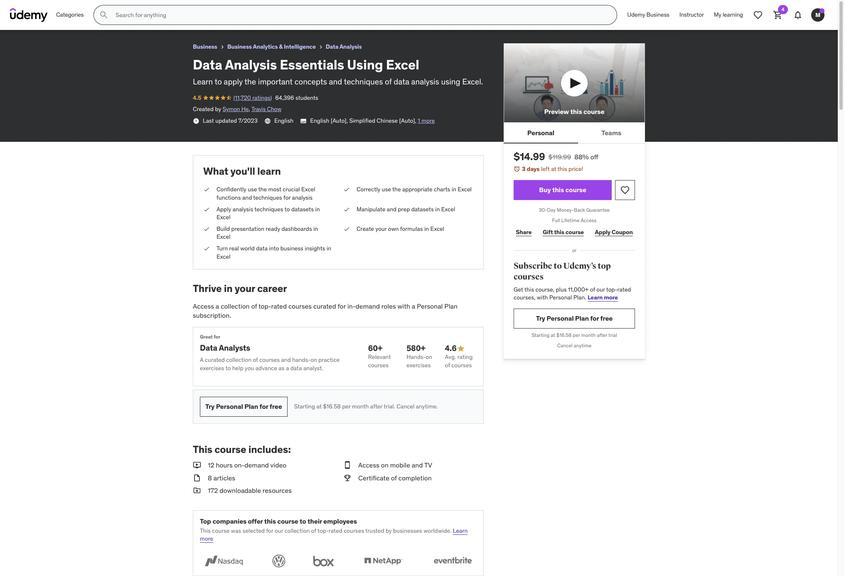 Task type: vqa. For each thing, say whether or not it's contained in the screenshot.
the top Cancel
yes



Task type: describe. For each thing, give the bounding box(es) containing it.
course down lifetime
[[566, 228, 584, 236]]

analysis inside apply analysis techniques to datasets in excel
[[233, 205, 253, 213]]

top companies offer this course to their employees
[[200, 517, 357, 525]]

rated inside get this course, plus 11,000+ of our top-rated courses, with personal plan.
[[618, 286, 632, 293]]

top- inside access a collection of top-rated courses curated for in-demand roles with a personal plan subscription.
[[259, 302, 271, 310]]

$16.58 for starting at $16.58 per month after trial. cancel anytime.
[[323, 403, 341, 410]]

shopping cart with 4 items image
[[774, 10, 784, 20]]

alarm image
[[514, 166, 521, 172]]

essentials for data analysis essentials using excel
[[51, 4, 83, 12]]

30-day money-back guarantee full lifetime access
[[539, 207, 610, 223]]

anytime
[[574, 342, 592, 348]]

avg.
[[445, 353, 457, 361]]

0 horizontal spatial (11,720 ratings)
[[25, 14, 63, 22]]

advance
[[256, 364, 277, 372]]

free for the topmost the try personal plan for free link
[[601, 314, 613, 322]]

world
[[241, 245, 255, 252]]

eventbrite image
[[429, 553, 477, 569]]

teams
[[602, 128, 622, 137]]

functions
[[217, 194, 241, 201]]

and inside "confidently use the most crucial excel functions and techniques for analysis"
[[242, 194, 252, 201]]

trusted
[[366, 527, 385, 535]]

trial
[[609, 332, 618, 338]]

580+
[[407, 343, 426, 353]]

preview this course button
[[504, 43, 646, 123]]

for down 'top companies offer this course to their employees' on the bottom left
[[266, 527, 274, 535]]

small image for certificate of completion
[[344, 473, 352, 483]]

to inside subscribe to udemy's top courses
[[554, 261, 562, 271]]

access for access on mobile and tv
[[359, 461, 380, 469]]

0 horizontal spatial our
[[275, 527, 283, 535]]

in down charts
[[436, 205, 440, 213]]

small image for 8 articles
[[193, 473, 201, 483]]

access a collection of top-rated courses curated for in-demand roles with a personal plan subscription.
[[193, 302, 458, 320]]

try for the bottom the try personal plan for free link
[[206, 402, 215, 411]]

1 vertical spatial students
[[296, 94, 319, 101]]

tv
[[425, 461, 433, 469]]

great for data analysts a curated collection of courses and hands-on practice exercises to help you advance as a data analyst.
[[200, 334, 340, 372]]

1 horizontal spatial 4.5
[[193, 94, 201, 101]]

career
[[257, 282, 287, 295]]

a
[[200, 356, 204, 364]]

small image for 172 downloadable resources
[[193, 486, 201, 495]]

xsmall image for apply
[[203, 205, 210, 213]]

own
[[388, 225, 399, 232]]

8
[[208, 474, 212, 482]]

thrive in your career element
[[193, 282, 484, 424]]

english for english [auto], simplified chinese [auto] , 1 more
[[310, 117, 330, 124]]

top
[[200, 517, 211, 525]]

business for 'business' link
[[193, 43, 218, 50]]

of inside access a collection of top-rated courses curated for in-demand roles with a personal plan subscription.
[[251, 302, 257, 310]]

personal inside button
[[528, 128, 555, 137]]

udemy business link
[[623, 5, 675, 25]]

1 vertical spatial wishlist image
[[621, 185, 631, 195]]

exercises inside 580+ hands-on exercises
[[407, 361, 431, 369]]

data for data analysis
[[326, 43, 339, 50]]

anytime.
[[416, 403, 438, 410]]

you'll
[[231, 165, 255, 177]]

0 vertical spatial 64,396
[[67, 14, 86, 22]]

2 vertical spatial rated
[[329, 527, 343, 535]]

using
[[442, 77, 461, 87]]

avg. rating of courses
[[445, 353, 473, 369]]

0 horizontal spatial a
[[216, 302, 219, 310]]

formulas
[[401, 225, 423, 232]]

course up hours on the bottom
[[215, 443, 246, 456]]

and left tv
[[412, 461, 423, 469]]

1 horizontal spatial top-
[[318, 527, 329, 535]]

excel inside "confidently use the most crucial excel functions and techniques for analysis"
[[302, 186, 316, 193]]

rated inside access a collection of top-rated courses curated for in-demand roles with a personal plan subscription.
[[271, 302, 287, 310]]

gift
[[543, 228, 553, 236]]

m link
[[809, 5, 829, 25]]

my learning link
[[710, 5, 749, 25]]

data inside "data analysis essentials using excel learn to apply the important concepts and techniques of data analysis using excel."
[[394, 77, 410, 87]]

0 horizontal spatial demand
[[245, 461, 269, 469]]

learn
[[258, 165, 281, 177]]

correctly
[[357, 186, 381, 193]]

2 horizontal spatial a
[[412, 302, 416, 310]]

$119.99
[[549, 153, 572, 161]]

0 horizontal spatial ratings)
[[44, 14, 63, 22]]

month for trial.
[[352, 403, 369, 410]]

learn more link for subscribe to udemy's top courses
[[588, 294, 619, 301]]

chow
[[267, 105, 282, 113]]

[auto]
[[400, 117, 415, 124]]

hands-
[[407, 353, 426, 361]]

nasdaq image
[[200, 553, 248, 569]]

small image inside thrive in your career element
[[457, 344, 465, 353]]

build presentation ready dashboards in excel
[[217, 225, 318, 241]]

0 horizontal spatial (11,720
[[25, 14, 42, 22]]

teams button
[[579, 123, 646, 143]]

manipulate
[[357, 205, 386, 213]]

employees
[[324, 517, 357, 525]]

1 vertical spatial 64,396
[[276, 94, 294, 101]]

volkswagen image
[[270, 553, 288, 569]]

xsmall image for last
[[193, 118, 200, 124]]

data analysis
[[326, 43, 362, 50]]

closed captions image
[[300, 118, 307, 124]]

2 horizontal spatial plan
[[576, 314, 589, 322]]

this for preview
[[571, 107, 583, 116]]

subscription.
[[193, 311, 231, 320]]

course language image
[[265, 118, 271, 124]]

using for data analysis essentials using excel
[[85, 4, 103, 12]]

more for subscribe to udemy's top courses
[[605, 294, 619, 301]]

0 horizontal spatial 4.5
[[7, 14, 15, 22]]

for down advance
[[260, 402, 269, 411]]

udemy image
[[10, 8, 48, 22]]

lifetime
[[562, 217, 580, 223]]

travis
[[252, 105, 266, 113]]

collection for analysts
[[226, 356, 252, 364]]

courses inside subscribe to udemy's top courses
[[514, 272, 544, 282]]

data inside "turn real world data into business insights in excel"
[[256, 245, 268, 252]]

1 horizontal spatial 64,396 students
[[276, 94, 319, 101]]

2 datasets from the left
[[412, 205, 434, 213]]

use for correctly
[[382, 186, 391, 193]]

personal inside get this course, plus 11,000+ of our top-rated courses, with personal plan.
[[550, 294, 573, 301]]

certificate
[[359, 474, 390, 482]]

instructor link
[[675, 5, 710, 25]]

this for this course was selected for our collection of top-rated courses trusted by businesses worldwide.
[[200, 527, 211, 535]]

course left their
[[278, 517, 299, 525]]

1 horizontal spatial (11,720 ratings)
[[234, 94, 272, 101]]

thrive
[[193, 282, 222, 295]]

correctly use the appropriate charts in excel
[[357, 186, 472, 193]]

use for confidently
[[248, 186, 257, 193]]

course down companies
[[212, 527, 230, 535]]

learn more link for top companies offer this course to their employees
[[200, 527, 468, 543]]

trial.
[[384, 403, 396, 410]]

try personal plan for free for the topmost the try personal plan for free link
[[537, 314, 613, 322]]

important
[[258, 77, 293, 87]]

data for data analysis essentials using excel learn to apply the important concepts and techniques of data analysis using excel.
[[193, 56, 223, 73]]

0 vertical spatial at
[[552, 165, 557, 173]]

turn real world data into business insights in excel
[[217, 245, 332, 260]]

plan inside access a collection of top-rated courses curated for in-demand roles with a personal plan subscription.
[[445, 302, 458, 310]]

of down the access on mobile and tv
[[391, 474, 397, 482]]

intelligence
[[284, 43, 316, 50]]

collection for selected
[[285, 527, 310, 535]]

plus
[[556, 286, 567, 293]]

symon
[[223, 105, 240, 113]]

1 vertical spatial (11,720
[[234, 94, 251, 101]]

access inside 30-day money-back guarantee full lifetime access
[[581, 217, 597, 223]]

1 horizontal spatial ratings)
[[253, 94, 272, 101]]

this down $119.99
[[558, 165, 568, 173]]

back
[[574, 207, 586, 213]]

money-
[[557, 207, 574, 213]]

last
[[203, 117, 214, 124]]

personal inside access a collection of top-rated courses curated for in-demand roles with a personal plan subscription.
[[417, 302, 443, 310]]

xsmall image for create
[[344, 225, 350, 233]]

30-
[[539, 207, 548, 213]]

this for get
[[525, 286, 535, 293]]

left
[[542, 165, 550, 173]]

manipulate and prep datasets in excel
[[357, 205, 456, 213]]

2 horizontal spatial xsmall image
[[318, 44, 324, 50]]

courses inside access a collection of top-rated courses curated for in-demand roles with a personal plan subscription.
[[289, 302, 312, 310]]

&
[[279, 43, 283, 50]]

0 horizontal spatial by
[[215, 105, 221, 113]]

after for trial.
[[371, 403, 383, 410]]

access for access a collection of top-rated courses curated for in-demand roles with a personal plan subscription.
[[193, 302, 214, 310]]

this right offer
[[264, 517, 276, 525]]

appropriate
[[403, 186, 433, 193]]

per for trial
[[573, 332, 581, 338]]

8 articles
[[208, 474, 235, 482]]

plan.
[[574, 294, 587, 301]]

this course was selected for our collection of top-rated courses trusted by businesses worldwide.
[[200, 527, 452, 535]]

courses inside 60+ relevant courses
[[368, 361, 389, 369]]

starting at $16.58 per month after trial. cancel anytime.
[[294, 403, 438, 410]]

excel inside "turn real world data into business insights in excel"
[[217, 253, 231, 260]]

top- inside get this course, plus 11,000+ of our top-rated courses, with personal plan.
[[607, 286, 618, 293]]

with inside get this course, plus 11,000+ of our top-rated courses, with personal plan.
[[537, 294, 548, 301]]

analysis for data analysis essentials using excel
[[23, 4, 49, 12]]

learn more for top companies offer this course to their employees
[[200, 527, 468, 543]]

my
[[715, 11, 722, 18]]

curated inside great for data analysts a curated collection of courses and hands-on practice exercises to help you advance as a data analyst.
[[205, 356, 225, 364]]

ready
[[266, 225, 280, 232]]

course up "back"
[[566, 186, 587, 194]]

you have alerts image
[[820, 8, 825, 13]]

get
[[514, 286, 524, 293]]

business analytics & intelligence link
[[228, 42, 316, 52]]

techniques inside apply analysis techniques to datasets in excel
[[255, 205, 284, 213]]

presentation
[[232, 225, 265, 232]]

rating
[[458, 353, 473, 361]]

0 vertical spatial your
[[376, 225, 387, 232]]

4
[[782, 6, 785, 12]]

small image
[[344, 461, 352, 470]]

hours
[[216, 461, 233, 469]]

personal up starting at $16.58 per month after trial cancel anytime
[[547, 314, 574, 322]]

7/2023
[[239, 117, 258, 124]]

collection inside access a collection of top-rated courses curated for in-demand roles with a personal plan subscription.
[[221, 302, 250, 310]]

excel inside apply analysis techniques to datasets in excel
[[217, 213, 231, 221]]

excel inside build presentation ready dashboards in excel
[[217, 233, 231, 241]]

chinese
[[377, 117, 398, 124]]

free for the bottom the try personal plan for free link
[[270, 402, 282, 411]]

1 horizontal spatial xsmall image
[[219, 44, 226, 50]]

0 horizontal spatial 64,396 students
[[67, 14, 110, 22]]

buy this course
[[540, 186, 587, 194]]

gift this course link
[[541, 224, 587, 241]]

articles
[[214, 474, 235, 482]]

day
[[548, 207, 556, 213]]

courses,
[[514, 294, 536, 301]]

travis chow link
[[252, 105, 282, 113]]

1 horizontal spatial on
[[381, 461, 389, 469]]

172
[[208, 486, 218, 495]]

build
[[217, 225, 230, 232]]



Task type: locate. For each thing, give the bounding box(es) containing it.
per inside starting at $16.58 per month after trial cancel anytime
[[573, 332, 581, 338]]

and up as
[[281, 356, 291, 364]]

xsmall image for build
[[203, 225, 210, 233]]

(11,720 ratings) down the data analysis essentials using excel
[[25, 14, 63, 22]]

great
[[200, 334, 213, 340]]

1 horizontal spatial datasets
[[412, 205, 434, 213]]

access up certificate at the bottom left of the page
[[359, 461, 380, 469]]

hands-
[[293, 356, 311, 364]]

a
[[216, 302, 219, 310], [412, 302, 416, 310], [286, 364, 289, 372]]

small image up rating on the right
[[457, 344, 465, 353]]

learn right plan.
[[588, 294, 603, 301]]

after for trial
[[597, 332, 608, 338]]

0 horizontal spatial learn more
[[200, 527, 468, 543]]

gift this course
[[543, 228, 584, 236]]

wishlist image
[[754, 10, 764, 20], [621, 185, 631, 195]]

free down as
[[270, 402, 282, 411]]

my learning
[[715, 11, 744, 18]]

in right charts
[[452, 186, 457, 193]]

analysis left categories
[[23, 4, 49, 12]]

tab list
[[504, 123, 646, 144]]

analysis inside "data analysis essentials using excel learn to apply the important concepts and techniques of data analysis using excel."
[[225, 56, 277, 73]]

of inside avg. rating of courses
[[445, 361, 450, 369]]

apply analysis techniques to datasets in excel
[[217, 205, 320, 221]]

1 horizontal spatial a
[[286, 364, 289, 372]]

xsmall image right intelligence
[[318, 44, 324, 50]]

for down "crucial"
[[284, 194, 291, 201]]

0 horizontal spatial $16.58
[[323, 403, 341, 410]]

m
[[816, 11, 821, 19]]

preview this course
[[545, 107, 605, 116]]

he
[[242, 105, 249, 113]]

2 vertical spatial collection
[[285, 527, 310, 535]]

collection inside great for data analysts a curated collection of courses and hands-on practice exercises to help you advance as a data analyst.
[[226, 356, 252, 364]]

learn more for subscribe to udemy's top courses
[[588, 294, 619, 301]]

0 horizontal spatial learn
[[193, 77, 213, 87]]

1 horizontal spatial learn
[[453, 527, 468, 535]]

techniques inside "confidently use the most crucial excel functions and techniques for analysis"
[[254, 194, 282, 201]]

after inside thrive in your career element
[[371, 403, 383, 410]]

1 vertical spatial at
[[551, 332, 556, 338]]

analysis inside "confidently use the most crucial excel functions and techniques for analysis"
[[292, 194, 313, 201]]

excel.
[[463, 77, 484, 87]]

ratings) up travis
[[253, 94, 272, 101]]

try personal plan for free down you
[[206, 402, 282, 411]]

$16.58 inside starting at $16.58 per month after trial cancel anytime
[[557, 332, 572, 338]]

the left most
[[259, 186, 267, 193]]

this for gift
[[555, 228, 565, 236]]

learn more link down employees
[[200, 527, 468, 543]]

[auto], simplified
[[331, 117, 376, 124]]

more down top
[[200, 535, 214, 543]]

1 vertical spatial curated
[[205, 356, 225, 364]]

analyst.
[[304, 364, 323, 372]]

1 vertical spatial plan
[[576, 314, 589, 322]]

after inside starting at $16.58 per month after trial cancel anytime
[[597, 332, 608, 338]]

xsmall image left "build" at the left
[[203, 225, 210, 233]]

3
[[523, 165, 526, 173]]

1 horizontal spatial with
[[537, 294, 548, 301]]

of down avg.
[[445, 361, 450, 369]]

analysis up "data analysis essentials using excel learn to apply the important concepts and techniques of data analysis using excel."
[[340, 43, 362, 50]]

your left career
[[235, 282, 255, 295]]

1 vertical spatial collection
[[226, 356, 252, 364]]

top- down career
[[259, 302, 271, 310]]

0 vertical spatial essentials
[[51, 4, 83, 12]]

0 horizontal spatial rated
[[271, 302, 287, 310]]

1 horizontal spatial wishlist image
[[754, 10, 764, 20]]

help
[[232, 364, 244, 372]]

essentials for data analysis essentials using excel learn to apply the important concepts and techniques of data analysis using excel.
[[280, 56, 345, 73]]

to
[[215, 77, 222, 87], [285, 205, 290, 213], [554, 261, 562, 271], [226, 364, 231, 372], [300, 517, 306, 525]]

as
[[279, 364, 285, 372]]

data for data analysis essentials using excel
[[7, 4, 22, 12]]

starting inside starting at $16.58 per month after trial cancel anytime
[[532, 332, 550, 338]]

in inside "turn real world data into business insights in excel"
[[327, 245, 332, 252]]

on inside great for data analysts a curated collection of courses and hands-on practice exercises to help you advance as a data analyst.
[[311, 356, 317, 364]]

for inside access a collection of top-rated courses curated for in-demand roles with a personal plan subscription.
[[338, 302, 346, 310]]

1 vertical spatial analysis
[[340, 43, 362, 50]]

in right "insights"
[[327, 245, 332, 252]]

apply
[[217, 205, 231, 213], [596, 228, 611, 236]]

courses inside avg. rating of courses
[[452, 361, 472, 369]]

students right categories
[[87, 14, 110, 22]]

relevant
[[368, 353, 391, 361]]

analysis for data analysis
[[340, 43, 362, 50]]

demand down includes: on the left of page
[[245, 461, 269, 469]]

in right formulas
[[425, 225, 429, 232]]

practice
[[319, 356, 340, 364]]

learn up created
[[193, 77, 213, 87]]

1 horizontal spatial plan
[[445, 302, 458, 310]]

0 vertical spatial top-
[[607, 286, 618, 293]]

1 vertical spatial try personal plan for free link
[[200, 397, 288, 417]]

share
[[516, 228, 532, 236]]

1 horizontal spatial rated
[[329, 527, 343, 535]]

what
[[203, 165, 229, 177]]

use right correctly
[[382, 186, 391, 193]]

with down course,
[[537, 294, 548, 301]]

and inside great for data analysts a curated collection of courses and hands-on practice exercises to help you advance as a data analyst.
[[281, 356, 291, 364]]

1 horizontal spatial business
[[228, 43, 252, 50]]

1 vertical spatial techniques
[[254, 194, 282, 201]]

1 vertical spatial $16.58
[[323, 403, 341, 410]]

by right trusted
[[386, 527, 392, 535]]

1
[[418, 117, 420, 124]]

1 vertical spatial apply
[[596, 228, 611, 236]]

this inside get this course, plus 11,000+ of our top-rated courses, with personal plan.
[[525, 286, 535, 293]]

cancel left anytime
[[558, 342, 573, 348]]

create
[[357, 225, 374, 232]]

small image left 8
[[193, 473, 201, 483]]

1 horizontal spatial english
[[310, 117, 330, 124]]

xsmall image down what at left
[[203, 186, 210, 194]]

of down thrive in your career
[[251, 302, 257, 310]]

0 horizontal spatial english
[[275, 117, 294, 124]]

at for starting at $16.58 per month after trial cancel anytime
[[551, 332, 556, 338]]

of up you
[[253, 356, 258, 364]]

1 vertical spatial this
[[200, 527, 211, 535]]

64,396 students down the data analysis essentials using excel
[[67, 14, 110, 22]]

$16.58 for starting at $16.58 per month after trial cancel anytime
[[557, 332, 572, 338]]

for inside great for data analysts a curated collection of courses and hands-on practice exercises to help you advance as a data analyst.
[[214, 334, 220, 340]]

Search for anything text field
[[114, 8, 608, 22]]

after left trial on the right of page
[[597, 332, 608, 338]]

using for data analysis essentials using excel learn to apply the important concepts and techniques of data analysis using excel.
[[347, 56, 383, 73]]

xsmall image left turn
[[203, 245, 210, 253]]

0 vertical spatial more
[[422, 117, 435, 124]]

2 horizontal spatial analysis
[[340, 43, 362, 50]]

1 use from the left
[[248, 186, 257, 193]]

analysis down functions
[[233, 205, 253, 213]]

more right the 1
[[422, 117, 435, 124]]

students down concepts
[[296, 94, 319, 101]]

1 horizontal spatial data
[[291, 364, 302, 372]]

turn
[[217, 245, 228, 252]]

1 vertical spatial learn more
[[200, 527, 468, 543]]

0 horizontal spatial cancel
[[397, 403, 415, 410]]

0 horizontal spatial apply
[[217, 205, 231, 213]]

our right 11,000+
[[597, 286, 606, 293]]

2 horizontal spatial business
[[647, 11, 670, 18]]

learn inside "data analysis essentials using excel learn to apply the important concepts and techniques of data analysis using excel."
[[193, 77, 213, 87]]

1 vertical spatial your
[[235, 282, 255, 295]]

techniques inside "data analysis essentials using excel learn to apply the important concepts and techniques of data analysis using excel."
[[344, 77, 383, 87]]

certificate of completion
[[359, 474, 432, 482]]

small image left 172
[[193, 486, 201, 495]]

access on mobile and tv
[[359, 461, 433, 469]]

4.6
[[445, 343, 457, 353]]

datasets inside apply analysis techniques to datasets in excel
[[292, 205, 314, 213]]

learn more
[[588, 294, 619, 301], [200, 527, 468, 543]]

data down hands-
[[291, 364, 302, 372]]

collection up "help"
[[226, 356, 252, 364]]

analysis down analytics in the left of the page
[[225, 56, 277, 73]]

to inside great for data analysts a curated collection of courses and hands-on practice exercises to help you advance as a data analyst.
[[226, 364, 231, 372]]

or
[[573, 247, 577, 254]]

try for the topmost the try personal plan for free link
[[537, 314, 546, 322]]

at inside starting at $16.58 per month after trial cancel anytime
[[551, 332, 556, 338]]

64,396 down the data analysis essentials using excel
[[67, 14, 86, 22]]

analysis for data analysis essentials using excel learn to apply the important concepts and techniques of data analysis using excel.
[[225, 56, 277, 73]]

personal right roles
[[417, 302, 443, 310]]

this for this course includes:
[[193, 443, 213, 456]]

business analytics & intelligence
[[228, 43, 316, 50]]

at inside thrive in your career element
[[317, 403, 322, 410]]

0 vertical spatial try personal plan for free link
[[514, 309, 636, 329]]

starting down courses,
[[532, 332, 550, 338]]

1 vertical spatial learn
[[588, 294, 603, 301]]

after left trial.
[[371, 403, 383, 410]]

learn for subscribe to udemy's top courses
[[588, 294, 603, 301]]

analysis
[[412, 77, 440, 87], [292, 194, 313, 201], [233, 205, 253, 213]]

$16.58 inside thrive in your career element
[[323, 403, 341, 410]]

apply inside apply analysis techniques to datasets in excel
[[217, 205, 231, 213]]

business
[[281, 245, 304, 252]]

month inside starting at $16.58 per month after trial cancel anytime
[[582, 332, 596, 338]]

1 vertical spatial 4.5
[[193, 94, 201, 101]]

the for confidently
[[259, 186, 267, 193]]

business link
[[193, 42, 218, 52]]

xsmall image
[[193, 118, 200, 124], [344, 186, 350, 194], [203, 205, 210, 213], [344, 205, 350, 213], [203, 225, 210, 233], [344, 225, 350, 233], [203, 245, 210, 253]]

learn more link right plan.
[[588, 294, 619, 301]]

demand inside access a collection of top-rated courses curated for in-demand roles with a personal plan subscription.
[[356, 302, 380, 310]]

courses
[[514, 272, 544, 282], [289, 302, 312, 310], [260, 356, 280, 364], [368, 361, 389, 369], [452, 361, 472, 369], [344, 527, 365, 535]]

2 horizontal spatial data
[[394, 77, 410, 87]]

using inside "data analysis essentials using excel learn to apply the important concepts and techniques of data analysis using excel."
[[347, 56, 383, 73]]

to left the udemy's
[[554, 261, 562, 271]]

1 horizontal spatial using
[[347, 56, 383, 73]]

try personal plan for free inside thrive in your career element
[[206, 402, 282, 411]]

learn right worldwide.
[[453, 527, 468, 535]]

1 horizontal spatial try
[[537, 314, 546, 322]]

in up "insights"
[[315, 205, 320, 213]]

2 vertical spatial at
[[317, 403, 322, 410]]

0 horizontal spatial the
[[245, 77, 256, 87]]

0 horizontal spatial month
[[352, 403, 369, 410]]

business for business analytics & intelligence
[[228, 43, 252, 50]]

crucial
[[283, 186, 300, 193]]

0 horizontal spatial use
[[248, 186, 257, 193]]

your left 'own'
[[376, 225, 387, 232]]

learn more link
[[588, 294, 619, 301], [200, 527, 468, 543]]

try personal plan for free link up starting at $16.58 per month after trial cancel anytime
[[514, 309, 636, 329]]

share button
[[514, 224, 534, 241]]

cancel for anytime.
[[397, 403, 415, 410]]

to left "help"
[[226, 364, 231, 372]]

, for he
[[249, 105, 250, 113]]

analysis down "crucial"
[[292, 194, 313, 201]]

2 vertical spatial top-
[[318, 527, 329, 535]]

0 horizontal spatial exercises
[[200, 364, 224, 372]]

create your own formulas in excel
[[357, 225, 445, 232]]

xsmall image left last
[[193, 118, 200, 124]]

to inside "data analysis essentials using excel learn to apply the important concepts and techniques of data analysis using excel."
[[215, 77, 222, 87]]

0 vertical spatial our
[[597, 286, 606, 293]]

0 horizontal spatial on
[[311, 356, 317, 364]]

1 horizontal spatial 64,396
[[276, 94, 294, 101]]

for inside "confidently use the most crucial excel functions and techniques for analysis"
[[284, 194, 291, 201]]

personal down preview
[[528, 128, 555, 137]]

tab list containing personal
[[504, 123, 646, 144]]

of down their
[[311, 527, 317, 535]]

0 vertical spatial analysis
[[23, 4, 49, 12]]

64,396 up chow
[[276, 94, 294, 101]]

companies
[[213, 517, 247, 525]]

xsmall image right 'business' link
[[219, 44, 226, 50]]

confidently
[[217, 186, 247, 193]]

this up the 12
[[193, 443, 213, 456]]

prep
[[398, 205, 410, 213]]

1 vertical spatial rated
[[271, 302, 287, 310]]

plan
[[445, 302, 458, 310], [576, 314, 589, 322], [245, 402, 258, 411]]

0 vertical spatial rated
[[618, 286, 632, 293]]

starting inside thrive in your career element
[[294, 403, 315, 410]]

1 horizontal spatial apply
[[596, 228, 611, 236]]

ratings)
[[44, 14, 63, 22], [253, 94, 272, 101]]

xsmall image for turn
[[203, 245, 210, 253]]

0 horizontal spatial free
[[270, 402, 282, 411]]

use inside "confidently use the most crucial excel functions and techniques for analysis"
[[248, 186, 257, 193]]

analysts
[[219, 343, 250, 353]]

xsmall image
[[219, 44, 226, 50], [318, 44, 324, 50], [203, 186, 210, 194]]

netapp image
[[360, 553, 407, 569]]

data inside "data analysis essentials using excel learn to apply the important concepts and techniques of data analysis using excel."
[[193, 56, 223, 73]]

starting
[[532, 332, 550, 338], [294, 403, 315, 410]]

1 vertical spatial analysis
[[292, 194, 313, 201]]

days
[[527, 165, 540, 173]]

1 vertical spatial after
[[371, 403, 383, 410]]

try inside thrive in your career element
[[206, 402, 215, 411]]

1 horizontal spatial your
[[376, 225, 387, 232]]

datasets right the prep
[[412, 205, 434, 213]]

apply
[[224, 77, 243, 87]]

submit search image
[[99, 10, 109, 20]]

to inside apply analysis techniques to datasets in excel
[[285, 205, 290, 213]]

starting for starting at $16.58 per month after trial cancel anytime
[[532, 332, 550, 338]]

month left trial.
[[352, 403, 369, 410]]

techniques
[[344, 77, 383, 87], [254, 194, 282, 201], [255, 205, 284, 213]]

our inside get this course, plus 11,000+ of our top-rated courses, with personal plan.
[[597, 286, 606, 293]]

instructor
[[680, 11, 705, 18]]

for
[[284, 194, 291, 201], [338, 302, 346, 310], [591, 314, 600, 322], [214, 334, 220, 340], [260, 402, 269, 411], [266, 527, 274, 535]]

apply inside 'button'
[[596, 228, 611, 236]]

box image
[[310, 553, 338, 569]]

and inside "data analysis essentials using excel learn to apply the important concepts and techniques of data analysis using excel."
[[329, 77, 342, 87]]

2 vertical spatial access
[[359, 461, 380, 469]]

essentials inside "data analysis essentials using excel learn to apply the important concepts and techniques of data analysis using excel."
[[280, 56, 345, 73]]

use down the you'll
[[248, 186, 257, 193]]

2 english from the left
[[310, 117, 330, 124]]

starting for starting at $16.58 per month after trial. cancel anytime.
[[294, 403, 315, 410]]

this up courses,
[[525, 286, 535, 293]]

notifications image
[[794, 10, 804, 20]]

in inside apply analysis techniques to datasets in excel
[[315, 205, 320, 213]]

in inside build presentation ready dashboards in excel
[[314, 225, 318, 232]]

$14.99
[[514, 150, 546, 163]]

top- down top at the right top
[[607, 286, 618, 293]]

to left their
[[300, 517, 306, 525]]

0 horizontal spatial using
[[85, 4, 103, 12]]

2 horizontal spatial analysis
[[412, 77, 440, 87]]

essentials
[[51, 4, 83, 12], [280, 56, 345, 73]]

xsmall image for manipulate
[[344, 205, 350, 213]]

1 horizontal spatial use
[[382, 186, 391, 193]]

this down top
[[200, 527, 211, 535]]

analysis
[[23, 4, 49, 12], [340, 43, 362, 50], [225, 56, 277, 73]]

last updated 7/2023
[[203, 117, 258, 124]]

a inside great for data analysts a curated collection of courses and hands-on practice exercises to help you advance as a data analyst.
[[286, 364, 289, 372]]

this for buy
[[553, 186, 565, 194]]

4 link
[[769, 5, 789, 25]]

course up teams at the right top of the page
[[584, 107, 605, 116]]

learn more right plan.
[[588, 294, 619, 301]]

exercises inside great for data analysts a curated collection of courses and hands-on practice exercises to help you advance as a data analyst.
[[200, 364, 224, 372]]

into
[[269, 245, 279, 252]]

of up chinese
[[385, 77, 392, 87]]

1 vertical spatial data
[[256, 245, 268, 252]]

1 vertical spatial top-
[[259, 302, 271, 310]]

0 vertical spatial techniques
[[344, 77, 383, 87]]

small image
[[457, 344, 465, 353], [193, 461, 201, 470], [193, 473, 201, 483], [344, 473, 352, 483], [193, 486, 201, 495]]

0 vertical spatial month
[[582, 332, 596, 338]]

per for trial.
[[342, 403, 351, 410]]

1 vertical spatial with
[[398, 302, 411, 310]]

analysis inside "data analysis essentials using excel learn to apply the important concepts and techniques of data analysis using excel."
[[412, 77, 440, 87]]

of inside great for data analysts a curated collection of courses and hands-on practice exercises to help you advance as a data analyst.
[[253, 356, 258, 364]]

on-
[[234, 461, 245, 469]]

apply coupon button
[[593, 224, 636, 241]]

, left travis
[[249, 105, 250, 113]]

charts
[[434, 186, 451, 193]]

apply for apply coupon
[[596, 228, 611, 236]]

udemy business
[[628, 11, 670, 18]]

xsmall image for correctly
[[344, 186, 350, 194]]

for up anytime
[[591, 314, 600, 322]]

per inside thrive in your career element
[[342, 403, 351, 410]]

with inside access a collection of top-rated courses curated for in-demand roles with a personal plan subscription.
[[398, 302, 411, 310]]

2 vertical spatial data
[[291, 364, 302, 372]]

data
[[394, 77, 410, 87], [256, 245, 268, 252], [291, 364, 302, 372]]

the inside "data analysis essentials using excel learn to apply the important concepts and techniques of data analysis using excel."
[[245, 77, 256, 87]]

analysis left using
[[412, 77, 440, 87]]

personal down "help"
[[216, 402, 243, 411]]

students
[[87, 14, 110, 22], [296, 94, 319, 101]]

xsmall image left the manipulate
[[344, 205, 350, 213]]

curated right a
[[205, 356, 225, 364]]

1 horizontal spatial access
[[359, 461, 380, 469]]

small image left the 12
[[193, 461, 201, 470]]

personal button
[[504, 123, 579, 143]]

worldwide.
[[424, 527, 452, 535]]

data analysis essentials using excel learn to apply the important concepts and techniques of data analysis using excel.
[[193, 56, 484, 87]]

cancel inside starting at $16.58 per month after trial cancel anytime
[[558, 342, 573, 348]]

1 vertical spatial using
[[347, 56, 383, 73]]

0 vertical spatial free
[[601, 314, 613, 322]]

and left the prep
[[387, 205, 397, 213]]

try personal plan for free for the bottom the try personal plan for free link
[[206, 402, 282, 411]]

essentials left submit search image
[[51, 4, 83, 12]]

selected
[[243, 527, 265, 535]]

english for english
[[275, 117, 294, 124]]

1 horizontal spatial try personal plan for free
[[537, 314, 613, 322]]

1 vertical spatial try
[[206, 402, 215, 411]]

1 vertical spatial by
[[386, 527, 392, 535]]

access inside access a collection of top-rated courses curated for in-demand roles with a personal plan subscription.
[[193, 302, 214, 310]]

0 vertical spatial ,
[[249, 105, 250, 113]]

full
[[553, 217, 561, 223]]

64,396 students down concepts
[[276, 94, 319, 101]]

1 horizontal spatial by
[[386, 527, 392, 535]]

collection down thrive in your career
[[221, 302, 250, 310]]

0 vertical spatial after
[[597, 332, 608, 338]]

english right closed captions image
[[310, 117, 330, 124]]

a right as
[[286, 364, 289, 372]]

, for [auto]
[[415, 117, 417, 124]]

cancel for anytime
[[558, 342, 573, 348]]

0 horizontal spatial ,
[[249, 105, 250, 113]]

of inside "data analysis essentials using excel learn to apply the important concepts and techniques of data analysis using excel."
[[385, 77, 392, 87]]

172 downloadable resources
[[208, 486, 292, 495]]

the inside "confidently use the most crucial excel functions and techniques for analysis"
[[259, 186, 267, 193]]

2 use from the left
[[382, 186, 391, 193]]

0 vertical spatial try
[[537, 314, 546, 322]]

buy this course button
[[514, 180, 612, 200]]

data inside great for data analysts a curated collection of courses and hands-on practice exercises to help you advance as a data analyst.
[[200, 343, 217, 353]]

preview
[[545, 107, 570, 116]]

on right 580+
[[426, 353, 433, 361]]

our down 'top companies offer this course to their employees' on the bottom left
[[275, 527, 283, 535]]

in right thrive on the left
[[224, 282, 233, 295]]

get this course, plus 11,000+ of our top-rated courses, with personal plan.
[[514, 286, 632, 301]]

apply for apply analysis techniques to datasets in excel
[[217, 205, 231, 213]]

2 vertical spatial plan
[[245, 402, 258, 411]]

cancel inside thrive in your career element
[[397, 403, 415, 410]]

1 horizontal spatial try personal plan for free link
[[514, 309, 636, 329]]

offer
[[248, 517, 263, 525]]

techniques down most
[[254, 194, 282, 201]]

1 vertical spatial essentials
[[280, 56, 345, 73]]

data inside great for data analysts a curated collection of courses and hands-on practice exercises to help you advance as a data analyst.
[[291, 364, 302, 372]]

completion
[[399, 474, 432, 482]]

small image for 12 hours on-demand video
[[193, 461, 201, 470]]

the for correctly
[[393, 186, 401, 193]]

at for starting at $16.58 per month after trial. cancel anytime.
[[317, 403, 322, 410]]

1 datasets from the left
[[292, 205, 314, 213]]

udemy
[[628, 11, 646, 18]]

on inside 580+ hands-on exercises
[[426, 353, 433, 361]]

xsmall image left the create
[[344, 225, 350, 233]]

0 vertical spatial analysis
[[412, 77, 440, 87]]

roles
[[382, 302, 396, 310]]

11,000+
[[569, 286, 589, 293]]

curated inside access a collection of top-rated courses curated for in-demand roles with a personal plan subscription.
[[314, 302, 336, 310]]

of inside get this course, plus 11,000+ of our top-rated courses, with personal plan.
[[591, 286, 596, 293]]

0 horizontal spatial business
[[193, 43, 218, 50]]

more right plan.
[[605, 294, 619, 301]]

0 vertical spatial collection
[[221, 302, 250, 310]]

month for trial
[[582, 332, 596, 338]]

1 vertical spatial ,
[[415, 117, 417, 124]]

free inside thrive in your career element
[[270, 402, 282, 411]]

1 english from the left
[[275, 117, 294, 124]]

month inside thrive in your career element
[[352, 403, 369, 410]]

, left the 1
[[415, 117, 417, 124]]

their
[[308, 517, 322, 525]]

0 horizontal spatial students
[[87, 14, 110, 22]]

courses inside great for data analysts a curated collection of courses and hands-on practice exercises to help you advance as a data analyst.
[[260, 356, 280, 364]]

excel inside "data analysis essentials using excel learn to apply the important concepts and techniques of data analysis using excel."
[[386, 56, 420, 73]]

in right 'dashboards'
[[314, 225, 318, 232]]

more for top companies offer this course to their employees
[[200, 535, 214, 543]]

top- down their
[[318, 527, 329, 535]]

0 vertical spatial $16.58
[[557, 332, 572, 338]]

on
[[426, 353, 433, 361], [311, 356, 317, 364], [381, 461, 389, 469]]

0 horizontal spatial xsmall image
[[203, 186, 210, 194]]

for right great
[[214, 334, 220, 340]]

learn for top companies offer this course to their employees
[[453, 527, 468, 535]]



